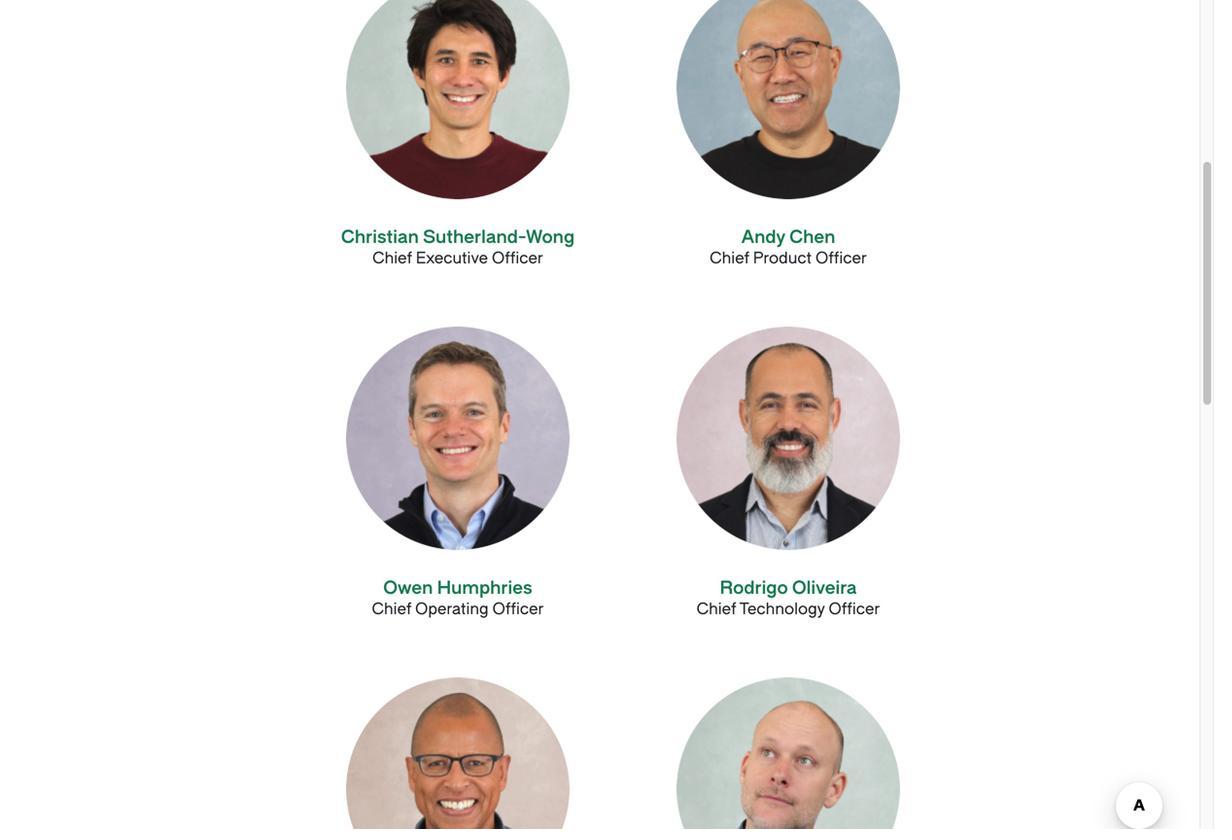Task type: locate. For each thing, give the bounding box(es) containing it.
officer
[[492, 249, 544, 267], [816, 249, 867, 267], [493, 601, 544, 619], [829, 601, 881, 619]]

chief
[[373, 249, 412, 267], [710, 249, 750, 267], [372, 601, 412, 619], [697, 601, 736, 619]]

officer inside the andy chen chief product officer
[[816, 249, 867, 267]]

officer down wong
[[492, 249, 544, 267]]

officer down humphries
[[493, 601, 544, 619]]

sutherland-
[[423, 227, 526, 248]]

officer for owen humphries
[[493, 601, 544, 619]]

wong
[[526, 227, 575, 248]]

headshot image for oliveira
[[677, 327, 901, 550]]

officer inside rodrigo oliveira chief technology officer
[[829, 601, 881, 619]]

headshot image for chen
[[677, 0, 901, 199]]

andy chen chief product officer
[[710, 227, 867, 267]]

chief inside the andy chen chief product officer
[[710, 249, 750, 267]]

chief down andy
[[710, 249, 750, 267]]

oliveira
[[793, 578, 857, 599]]

chief inside rodrigo oliveira chief technology officer
[[697, 601, 736, 619]]

officer inside owen humphries chief operating officer
[[493, 601, 544, 619]]

christian
[[341, 227, 419, 248]]

chief down rodrigo
[[697, 601, 736, 619]]

christian sutherland-wong chief executive officer
[[341, 227, 575, 267]]

chen
[[790, 227, 836, 248]]

andy
[[742, 227, 786, 248]]

executive
[[416, 249, 488, 267]]

headshot image
[[346, 0, 570, 199], [677, 0, 901, 199], [346, 327, 570, 550], [677, 327, 901, 550], [346, 678, 570, 830], [677, 678, 901, 830]]

rodrigo oliveira link
[[720, 578, 857, 599]]

andy chen link
[[742, 227, 836, 248]]

chief down owen at the left
[[372, 601, 412, 619]]

headshot image for sutherland-
[[346, 0, 570, 199]]

owen
[[383, 578, 433, 599]]

headshot image for humphries
[[346, 327, 570, 550]]

chief inside christian sutherland-wong chief executive officer
[[373, 249, 412, 267]]

chief down "christian"
[[373, 249, 412, 267]]

chief inside owen humphries chief operating officer
[[372, 601, 412, 619]]

christian sutherland-wong link
[[341, 227, 575, 248]]

rodrigo oliveira chief technology officer
[[697, 578, 881, 619]]

owen humphries link
[[383, 578, 533, 599]]

officer down oliveira
[[829, 601, 881, 619]]

officer down chen
[[816, 249, 867, 267]]



Task type: vqa. For each thing, say whether or not it's contained in the screenshot.


Task type: describe. For each thing, give the bounding box(es) containing it.
officer for rodrigo oliveira
[[829, 601, 881, 619]]

rodrigo
[[720, 578, 788, 599]]

technology
[[740, 601, 825, 619]]

officer inside christian sutherland-wong chief executive officer
[[492, 249, 544, 267]]

officer for andy chen
[[816, 249, 867, 267]]

chief for owen humphries
[[372, 601, 412, 619]]

humphries
[[437, 578, 533, 599]]

operating
[[415, 601, 489, 619]]

owen humphries chief operating officer
[[372, 578, 544, 619]]

product
[[753, 249, 812, 267]]

chief for andy chen
[[710, 249, 750, 267]]

chief for rodrigo oliveira
[[697, 601, 736, 619]]



